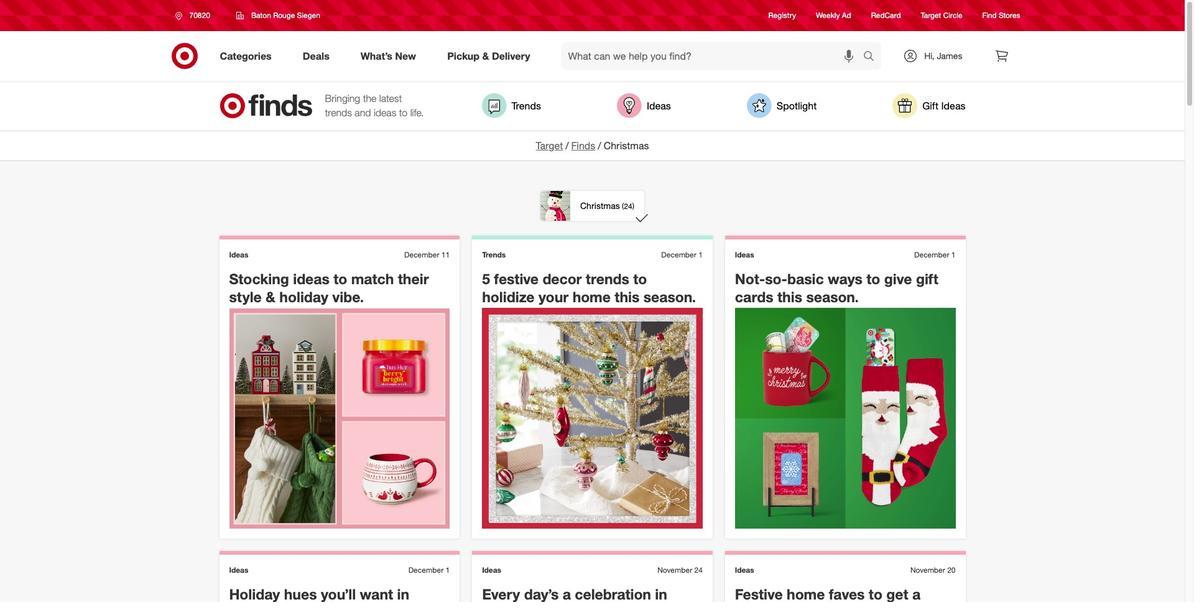 Task type: locate. For each thing, give the bounding box(es) containing it.
20
[[948, 566, 956, 575]]

december 1
[[662, 250, 703, 259], [915, 250, 956, 259], [409, 566, 450, 575]]

0 vertical spatial trends
[[512, 99, 541, 112]]

0 horizontal spatial 24
[[624, 201, 633, 211]]

bringing
[[325, 92, 360, 105]]

& down stocking
[[266, 288, 276, 305]]

stores
[[999, 11, 1021, 20]]

1 vertical spatial ideas
[[293, 270, 330, 287]]

pickup & delivery
[[447, 50, 530, 62]]

trends inside bringing the latest trends and ideas to life.
[[325, 106, 352, 119]]

0 horizontal spatial ideas
[[293, 270, 330, 287]]

november 20
[[911, 566, 956, 575]]

1 vertical spatial trends
[[586, 270, 630, 287]]

1 / from the left
[[566, 139, 569, 152]]

christmas right finds link
[[604, 139, 649, 152]]

christmas ( 24 )
[[580, 200, 635, 211]]

circle
[[944, 11, 963, 20]]

target / finds / christmas
[[536, 139, 649, 152]]

5 festive decor trends to holidize your home this season. image
[[482, 308, 703, 529]]

1 horizontal spatial this
[[778, 288, 803, 305]]

style
[[229, 288, 262, 305]]

season. inside 5 festive decor trends to holidize your home this season.
[[644, 288, 696, 305]]

0 horizontal spatial december 1
[[409, 566, 450, 575]]

0 vertical spatial target
[[921, 11, 942, 20]]

1 horizontal spatial &
[[482, 50, 489, 62]]

november 24
[[658, 566, 703, 575]]

weekly ad link
[[816, 10, 852, 21]]

1 vertical spatial trends
[[482, 250, 506, 259]]

24
[[624, 201, 633, 211], [695, 566, 703, 575]]

&
[[482, 50, 489, 62], [266, 288, 276, 305]]

this inside the not-so-basic ways to give gift cards this season.
[[778, 288, 803, 305]]

1 vertical spatial &
[[266, 288, 276, 305]]

1 horizontal spatial 24
[[695, 566, 703, 575]]

this right home
[[615, 288, 640, 305]]

christmas left (
[[580, 200, 620, 211]]

categories
[[220, 50, 272, 62]]

hi, james
[[925, 50, 963, 61]]

trends for to
[[586, 270, 630, 287]]

trends down bringing
[[325, 106, 352, 119]]

this for cards
[[778, 288, 803, 305]]

pickup
[[447, 50, 480, 62]]

ways
[[828, 270, 863, 287]]

1 horizontal spatial /
[[598, 139, 601, 152]]

2 this from the left
[[778, 288, 803, 305]]

0 horizontal spatial this
[[615, 288, 640, 305]]

gift ideas
[[923, 99, 966, 112]]

redcard link
[[871, 10, 901, 21]]

this
[[615, 288, 640, 305], [778, 288, 803, 305]]

target link
[[536, 139, 563, 152]]

2 horizontal spatial december 1
[[915, 250, 956, 259]]

trends inside 5 festive decor trends to holidize your home this season.
[[586, 270, 630, 287]]

ideas up holiday
[[293, 270, 330, 287]]

search
[[858, 51, 888, 63]]

5
[[482, 270, 490, 287]]

season. for ways
[[807, 288, 859, 305]]

trends
[[512, 99, 541, 112], [482, 250, 506, 259]]

deals link
[[292, 42, 345, 70]]

holidize
[[482, 288, 535, 305]]

1 november from the left
[[658, 566, 693, 575]]

december 1 for not-so-basic ways to give gift cards this season.
[[915, 250, 956, 259]]

)
[[633, 201, 635, 211]]

trends
[[325, 106, 352, 119], [586, 270, 630, 287]]

december for not-so-basic ways to give gift cards this season.
[[915, 250, 950, 259]]

1 horizontal spatial target
[[921, 11, 942, 20]]

life.
[[410, 106, 424, 119]]

trends up the "5"
[[482, 250, 506, 259]]

/
[[566, 139, 569, 152], [598, 139, 601, 152]]

baton rouge siegen button
[[228, 4, 328, 27]]

0 horizontal spatial november
[[658, 566, 693, 575]]

november for november 24
[[658, 566, 693, 575]]

0 vertical spatial trends
[[325, 106, 352, 119]]

0 horizontal spatial target
[[536, 139, 563, 152]]

baton
[[251, 11, 271, 20]]

ideas
[[647, 99, 671, 112], [942, 99, 966, 112], [229, 250, 248, 259], [735, 250, 754, 259], [229, 566, 248, 575], [482, 566, 501, 575], [735, 566, 754, 575]]

1 vertical spatial target
[[536, 139, 563, 152]]

november
[[658, 566, 693, 575], [911, 566, 946, 575]]

categories link
[[209, 42, 287, 70]]

basic
[[788, 270, 824, 287]]

1 horizontal spatial ideas
[[374, 106, 397, 119]]

0 horizontal spatial /
[[566, 139, 569, 152]]

What can we help you find? suggestions appear below search field
[[561, 42, 867, 70]]

so-
[[765, 270, 788, 287]]

james
[[937, 50, 963, 61]]

to inside stocking ideas to match their style & holiday vibe.
[[334, 270, 347, 287]]

0 vertical spatial 24
[[624, 201, 633, 211]]

target left the circle
[[921, 11, 942, 20]]

0 horizontal spatial trends
[[482, 250, 506, 259]]

this down so-
[[778, 288, 803, 305]]

pickup & delivery link
[[437, 42, 546, 70]]

what's new
[[361, 50, 416, 62]]

cards
[[735, 288, 774, 305]]

1 season. from the left
[[644, 288, 696, 305]]

/ left finds at left
[[566, 139, 569, 152]]

finds
[[572, 139, 596, 152]]

0 horizontal spatial 1
[[446, 566, 450, 575]]

holiday
[[280, 288, 328, 305]]

0 horizontal spatial season.
[[644, 288, 696, 305]]

season. inside the not-so-basic ways to give gift cards this season.
[[807, 288, 859, 305]]

new
[[395, 50, 416, 62]]

& inside stocking ideas to match their style & holiday vibe.
[[266, 288, 276, 305]]

2 season. from the left
[[807, 288, 859, 305]]

1 horizontal spatial november
[[911, 566, 946, 575]]

/ right finds link
[[598, 139, 601, 152]]

find stores link
[[983, 10, 1021, 21]]

0 vertical spatial &
[[482, 50, 489, 62]]

1 horizontal spatial season.
[[807, 288, 859, 305]]

stocking ideas to match their style & holiday vibe. image
[[229, 308, 450, 529]]

baton rouge siegen
[[251, 11, 320, 20]]

delivery
[[492, 50, 530, 62]]

1
[[699, 250, 703, 259], [952, 250, 956, 259], [446, 566, 450, 575]]

5 festive decor trends to holidize your home this season.
[[482, 270, 696, 305]]

ideas
[[374, 106, 397, 119], [293, 270, 330, 287]]

target
[[921, 11, 942, 20], [536, 139, 563, 152]]

0 horizontal spatial trends
[[325, 106, 352, 119]]

2 november from the left
[[911, 566, 946, 575]]

gift
[[923, 99, 939, 112]]

christmas
[[604, 139, 649, 152], [580, 200, 620, 211]]

0 vertical spatial ideas
[[374, 106, 397, 119]]

1 horizontal spatial 1
[[699, 250, 703, 259]]

target inside 'link'
[[921, 11, 942, 20]]

& right pickup
[[482, 50, 489, 62]]

0 vertical spatial christmas
[[604, 139, 649, 152]]

ideas down latest
[[374, 106, 397, 119]]

trends up target link
[[512, 99, 541, 112]]

1 horizontal spatial trends
[[512, 99, 541, 112]]

gift ideas link
[[893, 93, 966, 118]]

december 1 for 5 festive decor trends to holidize your home this season.
[[662, 250, 703, 259]]

this inside 5 festive decor trends to holidize your home this season.
[[615, 288, 640, 305]]

to
[[399, 106, 408, 119], [334, 270, 347, 287], [634, 270, 647, 287], [867, 270, 881, 287]]

trends up home
[[586, 270, 630, 287]]

season.
[[644, 288, 696, 305], [807, 288, 859, 305]]

1 horizontal spatial trends
[[586, 270, 630, 287]]

latest
[[379, 92, 402, 105]]

stocking
[[229, 270, 289, 287]]

ideas inside bringing the latest trends and ideas to life.
[[374, 106, 397, 119]]

december
[[404, 250, 440, 259], [662, 250, 697, 259], [915, 250, 950, 259], [409, 566, 444, 575]]

target left finds link
[[536, 139, 563, 152]]

2 horizontal spatial 1
[[952, 250, 956, 259]]

0 horizontal spatial &
[[266, 288, 276, 305]]

match
[[351, 270, 394, 287]]

december for 5 festive decor trends to holidize your home this season.
[[662, 250, 697, 259]]

ideas link
[[617, 93, 671, 118]]

1 this from the left
[[615, 288, 640, 305]]

1 horizontal spatial december 1
[[662, 250, 703, 259]]

target finds image
[[219, 93, 313, 118]]

siegen
[[297, 11, 320, 20]]



Task type: vqa. For each thing, say whether or not it's contained in the screenshot.


Task type: describe. For each thing, give the bounding box(es) containing it.
1 vertical spatial christmas
[[580, 200, 620, 211]]

gift
[[916, 270, 939, 287]]

what's
[[361, 50, 393, 62]]

season. for trends
[[644, 288, 696, 305]]

festive
[[494, 270, 539, 287]]

find stores
[[983, 11, 1021, 20]]

70820 button
[[167, 4, 223, 27]]

november for november 20
[[911, 566, 946, 575]]

vibe.
[[332, 288, 364, 305]]

hi,
[[925, 50, 935, 61]]

deals
[[303, 50, 330, 62]]

weekly
[[816, 11, 840, 20]]

trends inside the trends link
[[512, 99, 541, 112]]

to inside the not-so-basic ways to give gift cards this season.
[[867, 270, 881, 287]]

stocking ideas to match their style & holiday vibe.
[[229, 270, 429, 305]]

2 / from the left
[[598, 139, 601, 152]]

rouge
[[273, 11, 295, 20]]

their
[[398, 270, 429, 287]]

11
[[442, 250, 450, 259]]

december 11
[[404, 250, 450, 259]]

1 for not-so-basic ways to give gift cards this season.
[[952, 250, 956, 259]]

not-so-basic ways to give gift cards this season. image
[[735, 308, 956, 529]]

bringing the latest trends and ideas to life.
[[325, 92, 424, 119]]

decor
[[543, 270, 582, 287]]

spotlight
[[777, 99, 817, 112]]

target for target circle
[[921, 11, 942, 20]]

not-so-basic ways to give gift cards this season.
[[735, 270, 939, 305]]

weekly ad
[[816, 11, 852, 20]]

1 vertical spatial 24
[[695, 566, 703, 575]]

what's new link
[[350, 42, 432, 70]]

and
[[355, 106, 371, 119]]

trends link
[[482, 93, 541, 118]]

december for stocking ideas to match their style & holiday vibe.
[[404, 250, 440, 259]]

your
[[539, 288, 569, 305]]

finds link
[[572, 139, 596, 152]]

(
[[622, 201, 624, 211]]

the
[[363, 92, 377, 105]]

this for home
[[615, 288, 640, 305]]

registry link
[[769, 10, 796, 21]]

target circle link
[[921, 10, 963, 21]]

redcard
[[871, 11, 901, 20]]

give
[[885, 270, 912, 287]]

find
[[983, 11, 997, 20]]

registry
[[769, 11, 796, 20]]

home
[[573, 288, 611, 305]]

search button
[[858, 42, 888, 72]]

spotlight link
[[747, 93, 817, 118]]

target circle
[[921, 11, 963, 20]]

to inside 5 festive decor trends to holidize your home this season.
[[634, 270, 647, 287]]

24 inside christmas ( 24 )
[[624, 201, 633, 211]]

ideas inside 'link'
[[647, 99, 671, 112]]

1 for 5 festive decor trends to holidize your home this season.
[[699, 250, 703, 259]]

70820
[[189, 11, 210, 20]]

not-
[[735, 270, 765, 287]]

to inside bringing the latest trends and ideas to life.
[[399, 106, 408, 119]]

trends for and
[[325, 106, 352, 119]]

target for target / finds / christmas
[[536, 139, 563, 152]]

ad
[[842, 11, 852, 20]]

ideas inside stocking ideas to match their style & holiday vibe.
[[293, 270, 330, 287]]



